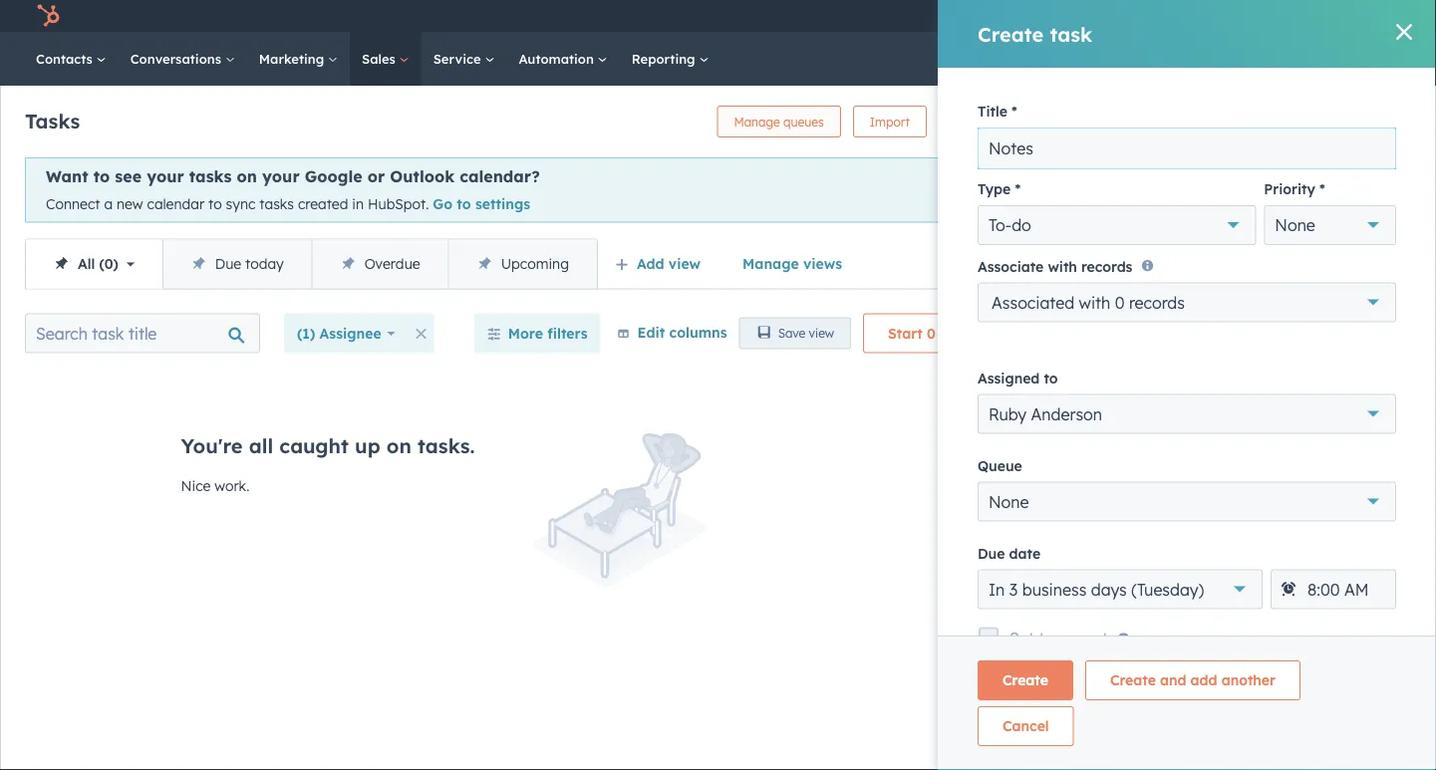 Task type: locate. For each thing, give the bounding box(es) containing it.
new
[[117, 195, 143, 213]]

records inside popup button
[[1130, 292, 1185, 312]]

this
[[1100, 160, 1133, 179], [1137, 396, 1159, 411], [1137, 684, 1159, 699]]

far inside this week so far
[[1067, 419, 1083, 434]]

go down to-do popup button
[[1100, 255, 1119, 273]]

0 horizontal spatial in
[[352, 195, 364, 213]]

2 date from the top
[[1067, 684, 1094, 699]]

frequency:
[[1100, 419, 1161, 434]]

all left ( in the top left of the page
[[78, 255, 95, 272]]

upcoming
[[501, 255, 569, 272]]

0 horizontal spatial far
[[1067, 419, 1083, 434]]

view right the add
[[669, 255, 701, 272]]

1 horizontal spatial due
[[978, 545, 1005, 562]]

manage for manage views
[[743, 255, 799, 272]]

1 vertical spatial so
[[1195, 684, 1208, 699]]

0 up insights
[[1115, 292, 1125, 312]]

weekly activity report
[[1067, 659, 1245, 679]]

going
[[1207, 160, 1254, 179]]

0 vertical spatial far
[[1067, 419, 1083, 434]]

go to settings link
[[433, 195, 530, 213]]

to right the set
[[1039, 628, 1054, 648]]

1 vertical spatial view
[[809, 326, 834, 341]]

0 inside calls connected this week element
[[1240, 475, 1258, 510]]

manage left views at the top right
[[743, 255, 799, 272]]

tasks right sync
[[260, 195, 294, 213]]

0 horizontal spatial go
[[433, 195, 453, 213]]

to for go to prospecting
[[1124, 255, 1138, 273]]

date down activities
[[1067, 396, 1094, 411]]

more filters link
[[474, 314, 601, 354]]

on for tasks
[[237, 166, 257, 186]]

none button
[[1264, 205, 1397, 245], [978, 482, 1397, 522]]

create task left calling icon
[[978, 21, 1093, 46]]

with for associate
[[1048, 258, 1078, 275]]

create button
[[978, 661, 1074, 701]]

date range: this week so far
[[1067, 684, 1227, 699]]

create up type
[[956, 114, 994, 129]]

week
[[1163, 396, 1191, 411], [1320, 419, 1348, 434], [1163, 684, 1191, 699], [1353, 684, 1382, 699]]

due for due today
[[215, 255, 241, 272]]

lives
[[1263, 208, 1292, 226]]

1 horizontal spatial far
[[1211, 684, 1227, 699]]

on up sync
[[237, 166, 257, 186]]

so
[[1195, 396, 1208, 411], [1195, 684, 1208, 699]]

to for assigned to
[[1044, 369, 1058, 387]]

0 vertical spatial this
[[1100, 160, 1133, 179]]

1 vertical spatial task
[[997, 114, 1021, 129]]

prospecting up associated with 0 records popup button
[[1142, 255, 1225, 273]]

0 up meetings completed this week element
[[1240, 475, 1258, 510]]

assigned
[[978, 369, 1040, 387]]

0 vertical spatial compared
[[1211, 419, 1270, 434]]

this up frequency: daily
[[1137, 396, 1159, 411]]

due left 'date' on the bottom
[[978, 545, 1005, 562]]

your up created at the top left of page
[[262, 166, 300, 186]]

0 vertical spatial tasks
[[189, 166, 232, 186]]

create and add another
[[1111, 672, 1276, 689]]

date for date range:
[[1067, 396, 1094, 411]]

1 horizontal spatial all
[[1100, 208, 1115, 226]]

to
[[93, 166, 110, 186], [208, 195, 222, 213], [457, 195, 471, 213], [1124, 255, 1138, 273], [1044, 369, 1058, 387], [1039, 628, 1054, 648]]

0 vertical spatial none
[[1275, 215, 1316, 235]]

0 vertical spatial with
[[1048, 258, 1078, 275]]

close image
[[1397, 24, 1413, 40]]

edit columns
[[638, 323, 727, 341]]

1 vertical spatial tasks
[[260, 195, 294, 213]]

tab list
[[1063, 309, 1437, 358]]

create task
[[978, 21, 1093, 46], [956, 114, 1021, 129]]

in inside want to see your tasks on your google or outlook calendar? connect a new calendar to sync tasks created in hubspot. go to settings
[[352, 195, 364, 213]]

manage queues
[[734, 114, 824, 129]]

on inside this panel is going away on november 1, 2023.
[[1308, 160, 1328, 179]]

range: down activities popup button
[[1097, 396, 1133, 411]]

0 vertical spatial go
[[433, 195, 453, 213]]

0 button inside meetings completed this week element
[[1240, 595, 1258, 633]]

0 button inside calls connected this week element
[[1240, 473, 1258, 511]]

in 3 business days (tuesday) button
[[978, 570, 1263, 609]]

0 right start
[[927, 325, 936, 342]]

all left data
[[1100, 208, 1115, 226]]

save view
[[778, 326, 834, 341]]

0 horizontal spatial none
[[989, 492, 1029, 512]]

all data shown here now lives in the prospecting workspace.
[[1100, 208, 1332, 245]]

outlook
[[390, 166, 455, 186]]

0 horizontal spatial view
[[669, 255, 701, 272]]

0 up report
[[1240, 596, 1258, 631]]

week inside this week so far
[[1163, 396, 1191, 411]]

navigation
[[25, 239, 598, 290]]

on
[[1308, 160, 1328, 179], [237, 166, 257, 186], [387, 433, 412, 458]]

none down priority
[[1275, 215, 1316, 235]]

last
[[1292, 419, 1316, 434], [1326, 684, 1350, 699]]

days
[[1091, 580, 1127, 600]]

compared right daily in the right bottom of the page
[[1211, 419, 1270, 434]]

0 button
[[1240, 473, 1258, 511], [1240, 595, 1258, 633]]

this left panel
[[1100, 160, 1133, 179]]

2 0 button from the top
[[1240, 595, 1258, 633]]

calling icon button
[[1097, 2, 1131, 31]]

1 vertical spatial none
[[989, 492, 1029, 512]]

1 horizontal spatial task
[[1050, 21, 1093, 46]]

0 horizontal spatial task
[[997, 114, 1021, 129]]

want to see your tasks on your google or outlook calendar? connect a new calendar to sync tasks created in hubspot. go to settings
[[46, 166, 540, 213]]

0 vertical spatial manage
[[734, 114, 780, 129]]

0 horizontal spatial your
[[147, 166, 184, 186]]

create
[[978, 21, 1044, 46], [956, 114, 994, 129], [1003, 672, 1049, 689], [1111, 672, 1156, 689]]

manage inside the tasks 'banner'
[[734, 114, 780, 129]]

columns
[[669, 323, 727, 341]]

with up associated with 0 records
[[1048, 258, 1078, 275]]

this inside this panel is going away on november 1, 2023.
[[1100, 160, 1133, 179]]

1 vertical spatial all
[[78, 255, 95, 272]]

created
[[298, 195, 348, 213]]

tasks inside button
[[940, 325, 976, 342]]

marketing
[[259, 50, 328, 67]]

date inside calls connected this week element
[[1067, 396, 1094, 411]]

priority
[[1264, 180, 1316, 198]]

upgrade image
[[1003, 9, 1020, 27]]

to up ruby anderson
[[1044, 369, 1058, 387]]

ruby anderson image
[[1300, 7, 1318, 25]]

0 horizontal spatial tasks
[[189, 166, 232, 186]]

records down go to prospecting
[[1130, 292, 1185, 312]]

overdue link
[[312, 240, 448, 289]]

all for all data shown here now lives in the prospecting workspace.
[[1100, 208, 1115, 226]]

1 vertical spatial to:
[[1307, 684, 1322, 699]]

0 horizontal spatial to:
[[1273, 419, 1289, 434]]

1 horizontal spatial last
[[1326, 684, 1350, 699]]

1 vertical spatial last
[[1326, 684, 1350, 699]]

date down weekly
[[1067, 684, 1094, 699]]

all for all ( 0 )
[[78, 255, 95, 272]]

view inside popup button
[[669, 255, 701, 272]]

1 vertical spatial 0 button
[[1240, 595, 1258, 633]]

task up close image
[[997, 114, 1021, 129]]

on up priority
[[1308, 160, 1328, 179]]

0 button up report
[[1240, 595, 1258, 633]]

1 vertical spatial due
[[978, 545, 1005, 562]]

0 horizontal spatial with
[[1048, 258, 1078, 275]]

all inside all data shown here now lives in the prospecting workspace.
[[1100, 208, 1115, 226]]

2 range: from the top
[[1097, 684, 1133, 699]]

view right the save
[[809, 326, 834, 341]]

with inside popup button
[[1079, 292, 1111, 312]]

to: right another
[[1307, 684, 1322, 699]]

1 vertical spatial with
[[1079, 292, 1111, 312]]

automation
[[519, 50, 598, 67]]

queue
[[978, 457, 1023, 474]]

1 horizontal spatial view
[[809, 326, 834, 341]]

0 vertical spatial date
[[1067, 396, 1094, 411]]

1 vertical spatial compared to: last week
[[1244, 684, 1382, 699]]

your up calendar
[[147, 166, 184, 186]]

1 horizontal spatial your
[[262, 166, 300, 186]]

0 horizontal spatial on
[[237, 166, 257, 186]]

range: down weekly
[[1097, 684, 1133, 699]]

HH:MM text field
[[1271, 570, 1397, 609]]

view inside button
[[809, 326, 834, 341]]

task inside 'banner'
[[997, 114, 1021, 129]]

menu containing self made
[[991, 0, 1413, 39]]

far down date range: at right
[[1067, 419, 1083, 434]]

compared down report
[[1244, 684, 1304, 699]]

1 vertical spatial far
[[1211, 684, 1227, 699]]

1 horizontal spatial with
[[1079, 292, 1111, 312]]

1 vertical spatial range:
[[1097, 684, 1133, 699]]

0 vertical spatial 0 button
[[1240, 473, 1258, 511]]

this week so far
[[1067, 396, 1208, 434]]

frequency: daily
[[1100, 419, 1194, 434]]

to left see
[[93, 166, 110, 186]]

2 so from the top
[[1195, 684, 1208, 699]]

this down weekly activity report
[[1137, 684, 1159, 699]]

compared to: last week down report
[[1244, 684, 1382, 699]]

manage queues link
[[717, 106, 841, 138]]

1 horizontal spatial none
[[1275, 215, 1316, 235]]

0 button up meetings completed this week element
[[1240, 473, 1258, 511]]

1 vertical spatial go
[[1100, 255, 1119, 273]]

this for week
[[1137, 396, 1159, 411]]

2 horizontal spatial tasks
[[940, 325, 976, 342]]

create inside the tasks 'banner'
[[956, 114, 994, 129]]

compared to: last week
[[1211, 419, 1348, 434], [1244, 684, 1382, 699]]

go
[[433, 195, 453, 213], [1100, 255, 1119, 273]]

start
[[888, 325, 923, 342]]

0 button for calls connected this week element
[[1240, 473, 1258, 511]]

manage
[[734, 114, 780, 129], [743, 255, 799, 272]]

due
[[215, 255, 241, 272], [978, 545, 1005, 562]]

0 vertical spatial none button
[[1264, 205, 1397, 245]]

overdue
[[365, 255, 420, 272]]

want to see your tasks on your google or outlook calendar? alert
[[25, 158, 1038, 223]]

conversations link
[[118, 32, 247, 86]]

on right up
[[387, 433, 412, 458]]

1 horizontal spatial in
[[1296, 208, 1307, 226]]

tasks up sync
[[189, 166, 232, 186]]

none button down priority
[[1264, 205, 1397, 245]]

filters
[[547, 325, 588, 342]]

upgrade
[[1024, 9, 1080, 26]]

1 range: from the top
[[1097, 396, 1133, 411]]

create down the set
[[1003, 672, 1049, 689]]

1 0 button from the top
[[1240, 473, 1258, 511]]

1 vertical spatial none button
[[978, 482, 1397, 522]]

far
[[1067, 419, 1083, 434], [1211, 684, 1227, 699]]

0 vertical spatial to:
[[1273, 419, 1289, 434]]

1 horizontal spatial go
[[1100, 255, 1119, 273]]

1 date from the top
[[1067, 396, 1094, 411]]

activities
[[1067, 371, 1140, 391]]

add
[[637, 255, 665, 272]]

on inside want to see your tasks on your google or outlook calendar? connect a new calendar to sync tasks created in hubspot. go to settings
[[237, 166, 257, 186]]

menu
[[991, 0, 1413, 39]]

0 vertical spatial last
[[1292, 419, 1316, 434]]

task left calling icon
[[1050, 21, 1093, 46]]

none for queue
[[989, 492, 1029, 512]]

self made
[[1322, 7, 1383, 24]]

none down the queue
[[989, 492, 1029, 512]]

records up associated with 0 records
[[1082, 258, 1133, 275]]

create left the and
[[1111, 672, 1156, 689]]

1 vertical spatial manage
[[743, 255, 799, 272]]

ruby anderson button
[[978, 394, 1397, 434]]

0 vertical spatial all
[[1100, 208, 1115, 226]]

manage left the queues
[[734, 114, 780, 129]]

0 vertical spatial compared to: last week
[[1211, 419, 1348, 434]]

in right created at the top left of page
[[352, 195, 364, 213]]

none button down daily in the right bottom of the page
[[978, 482, 1397, 522]]

daily
[[1165, 419, 1194, 434]]

1 vertical spatial records
[[1130, 292, 1185, 312]]

to: down feed link
[[1273, 419, 1289, 434]]

0 vertical spatial task
[[1050, 21, 1093, 46]]

settings link
[[1212, 0, 1254, 32]]

create and add another button
[[1086, 661, 1301, 701]]

to left sync
[[208, 195, 222, 213]]

0 vertical spatial view
[[669, 255, 701, 272]]

0 vertical spatial range:
[[1097, 396, 1133, 411]]

create task inside create task link
[[956, 114, 1021, 129]]

0 horizontal spatial all
[[78, 255, 95, 272]]

this for panel
[[1100, 160, 1133, 179]]

add view button
[[602, 244, 718, 284]]

0 down a
[[104, 255, 113, 272]]

to for set to repeat
[[1039, 628, 1054, 648]]

notifications image
[[1262, 9, 1280, 27]]

to down to-do popup button
[[1124, 255, 1138, 273]]

1 vertical spatial this
[[1137, 396, 1159, 411]]

service link
[[421, 32, 507, 86]]

prospecting down data
[[1100, 228, 1178, 245]]

1 vertical spatial date
[[1067, 684, 1094, 699]]

1 so from the top
[[1195, 396, 1208, 411]]

0 horizontal spatial last
[[1292, 419, 1316, 434]]

2 horizontal spatial on
[[1308, 160, 1328, 179]]

this inside this week so far
[[1137, 396, 1159, 411]]

with
[[1048, 258, 1078, 275], [1079, 292, 1111, 312]]

(tuesday)
[[1132, 580, 1205, 600]]

none button for queue
[[978, 482, 1397, 522]]

and
[[1160, 672, 1187, 689]]

far down report
[[1211, 684, 1227, 699]]

reporting link
[[620, 32, 721, 86]]

create task up type
[[956, 114, 1021, 129]]

prospecting
[[1100, 228, 1178, 245], [1142, 255, 1225, 273]]

1 horizontal spatial to:
[[1307, 684, 1322, 699]]

go down outlook
[[433, 195, 453, 213]]

contacts
[[36, 50, 96, 67]]

0 vertical spatial prospecting
[[1100, 228, 1178, 245]]

0 vertical spatial so
[[1195, 396, 1208, 411]]

due left today in the left top of the page
[[215, 255, 241, 272]]

1 vertical spatial create task
[[956, 114, 1021, 129]]

compared to: last week down feed link
[[1211, 419, 1348, 434]]

notifications button
[[1254, 0, 1288, 32]]

with up insights
[[1079, 292, 1111, 312]]

hubspot link
[[24, 4, 75, 28]]

set
[[1010, 628, 1034, 648]]

more
[[508, 325, 543, 342]]

start 0 tasks
[[888, 325, 976, 342]]

this panel is going away on november 1, 2023.
[[1100, 160, 1328, 199]]

0 vertical spatial due
[[215, 255, 241, 272]]

0 inside popup button
[[1115, 292, 1125, 312]]

Search HubSpot search field
[[1156, 42, 1401, 76]]

in left the at the top right of the page
[[1296, 208, 1307, 226]]

0 horizontal spatial due
[[215, 255, 241, 272]]

tasks right start
[[940, 325, 976, 342]]

2 vertical spatial tasks
[[940, 325, 976, 342]]

range: inside calls connected this week element
[[1097, 396, 1133, 411]]

close image
[[1001, 182, 1013, 194]]

ruby
[[989, 404, 1027, 424]]

more filters
[[508, 325, 588, 342]]



Task type: describe. For each thing, give the bounding box(es) containing it.
assigned to
[[978, 369, 1058, 387]]

do
[[1012, 215, 1032, 235]]

link opens in a new window image
[[1229, 259, 1243, 273]]

)
[[113, 255, 118, 272]]

conversations
[[130, 50, 225, 67]]

on for away
[[1308, 160, 1328, 179]]

1 horizontal spatial on
[[387, 433, 412, 458]]

link opens in a new window image
[[1229, 256, 1243, 276]]

insights
[[1097, 324, 1153, 341]]

manage views link
[[730, 244, 855, 284]]

with for associated
[[1079, 292, 1111, 312]]

to: inside calls connected this week element
[[1273, 419, 1289, 434]]

edit
[[638, 323, 665, 341]]

self
[[1322, 7, 1345, 24]]

tasks
[[25, 108, 80, 133]]

tab list containing insights
[[1063, 309, 1437, 358]]

automation link
[[507, 32, 620, 86]]

range: for date range:
[[1097, 396, 1133, 411]]

panel
[[1138, 160, 1184, 179]]

feed link
[[1187, 309, 1312, 357]]

(1)
[[297, 325, 315, 342]]

import
[[870, 114, 910, 129]]

navigation containing all
[[25, 239, 598, 290]]

type
[[978, 180, 1011, 198]]

manage for manage queues
[[734, 114, 780, 129]]

upcoming link
[[448, 240, 597, 289]]

to-do button
[[978, 205, 1256, 245]]

help image
[[1186, 9, 1204, 27]]

search button
[[1381, 42, 1419, 76]]

the
[[1311, 208, 1332, 226]]

activities button
[[1067, 369, 1156, 393]]

to left settings
[[457, 195, 471, 213]]

in inside all data shown here now lives in the prospecting workspace.
[[1296, 208, 1307, 226]]

view for add view
[[669, 255, 701, 272]]

go to prospecting
[[1100, 255, 1225, 273]]

nice
[[181, 477, 211, 495]]

tasks.
[[418, 433, 475, 458]]

hubspot.
[[368, 195, 429, 213]]

0 button for meetings completed this week element
[[1240, 595, 1258, 633]]

set to repeat
[[1010, 628, 1108, 648]]

away
[[1259, 160, 1302, 179]]

create inside "button"
[[1003, 672, 1049, 689]]

sales link
[[350, 32, 421, 86]]

work.
[[215, 477, 250, 495]]

1 your from the left
[[147, 166, 184, 186]]

import link
[[853, 106, 927, 138]]

to for want to see your tasks on your google or outlook calendar? connect a new calendar to sync tasks created in hubspot. go to settings
[[93, 166, 110, 186]]

nice work.
[[181, 477, 250, 495]]

due date element
[[1271, 570, 1397, 609]]

0 vertical spatial create task
[[978, 21, 1093, 46]]

connect
[[46, 195, 100, 213]]

prospecting inside all data shown here now lives in the prospecting workspace.
[[1100, 228, 1178, 245]]

none button for priority
[[1264, 205, 1397, 245]]

you're all caught up on tasks.
[[181, 433, 475, 458]]

calls connected this week element
[[1067, 391, 1432, 519]]

settings
[[476, 195, 530, 213]]

activity
[[1129, 659, 1190, 679]]

here
[[1200, 208, 1228, 226]]

google
[[305, 166, 362, 186]]

is
[[1189, 160, 1202, 179]]

associate with records
[[978, 258, 1133, 275]]

calling icon image
[[1105, 10, 1123, 28]]

marketing link
[[247, 32, 350, 86]]

assignee
[[320, 325, 382, 342]]

compared to: last week inside calls connected this week element
[[1211, 419, 1348, 434]]

tasks banner
[[25, 100, 1038, 138]]

3
[[1010, 580, 1018, 600]]

create up title
[[978, 21, 1044, 46]]

november
[[1100, 179, 1184, 199]]

save view button
[[739, 318, 851, 350]]

sync
[[226, 195, 256, 213]]

range: for date range: this week so far
[[1097, 684, 1133, 699]]

1 vertical spatial compared
[[1244, 684, 1304, 699]]

help button
[[1178, 0, 1212, 32]]

so inside this week so far
[[1195, 396, 1208, 411]]

caught
[[279, 433, 349, 458]]

1 vertical spatial prospecting
[[1142, 255, 1225, 273]]

cancel
[[1003, 718, 1049, 735]]

date
[[1009, 545, 1041, 562]]

insights link
[[1063, 309, 1187, 357]]

due date
[[978, 545, 1041, 562]]

queues
[[784, 114, 824, 129]]

workspace.
[[1182, 228, 1258, 245]]

manage views
[[743, 255, 842, 272]]

or
[[368, 166, 385, 186]]

marketplaces image
[[1148, 9, 1166, 27]]

service
[[433, 50, 485, 67]]

compared inside calls connected this week element
[[1211, 419, 1270, 434]]

date for date range: this week so far
[[1067, 684, 1094, 699]]

Title text field
[[978, 128, 1397, 169]]

repeat
[[1059, 628, 1108, 648]]

add view
[[637, 255, 701, 272]]

up
[[355, 433, 381, 458]]

search image
[[1391, 50, 1409, 68]]

2 vertical spatial this
[[1137, 684, 1159, 699]]

associated with 0 records button
[[978, 282, 1397, 322]]

2 your from the left
[[262, 166, 300, 186]]

create task link
[[939, 106, 1038, 138]]

date range:
[[1067, 396, 1133, 411]]

1 horizontal spatial tasks
[[260, 195, 294, 213]]

due for due date
[[978, 545, 1005, 562]]

go inside want to see your tasks on your google or outlook calendar? connect a new calendar to sync tasks created in hubspot. go to settings
[[433, 195, 453, 213]]

calendar?
[[460, 166, 540, 186]]

start 0 tasks button
[[863, 314, 1022, 354]]

all
[[249, 433, 273, 458]]

marketplaces button
[[1136, 0, 1178, 32]]

contacts link
[[24, 32, 118, 86]]

today
[[245, 255, 284, 272]]

0 inside button
[[927, 325, 936, 342]]

create inside button
[[1111, 672, 1156, 689]]

view for save view
[[809, 326, 834, 341]]

hubspot image
[[36, 4, 60, 28]]

Search task title search field
[[25, 314, 260, 354]]

last inside calls connected this week element
[[1292, 419, 1316, 434]]

settings image
[[1224, 9, 1242, 27]]

associate
[[978, 258, 1044, 275]]

shown
[[1154, 208, 1196, 226]]

0 inside meetings completed this week element
[[1240, 596, 1258, 631]]

calendar
[[147, 195, 204, 213]]

meetings completed this week element
[[1067, 536, 1432, 641]]

0 vertical spatial records
[[1082, 258, 1133, 275]]

2023.
[[1207, 179, 1249, 199]]

due today link
[[162, 240, 312, 289]]

now
[[1232, 208, 1259, 226]]

title
[[978, 103, 1008, 120]]

you're
[[181, 433, 243, 458]]

reporting
[[632, 50, 699, 67]]

none for priority
[[1275, 215, 1316, 235]]

business
[[1023, 580, 1087, 600]]

to-
[[989, 215, 1012, 235]]



Task type: vqa. For each thing, say whether or not it's contained in the screenshot.
Self
yes



